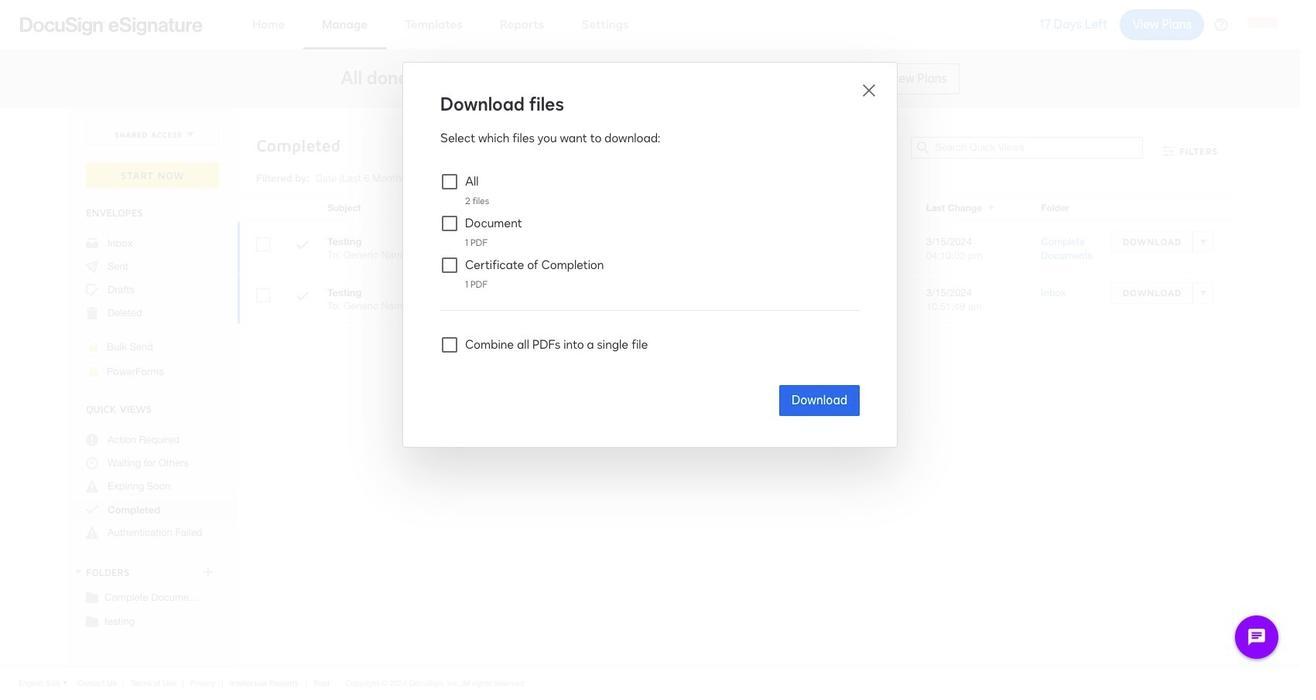 Task type: describe. For each thing, give the bounding box(es) containing it.
1 folder image from the top
[[86, 591, 98, 604]]

Search Quick Views text field
[[935, 138, 1143, 158]]

2 alert image from the top
[[86, 527, 98, 539]]

docusign esignature image
[[20, 17, 203, 35]]

lock image
[[84, 338, 103, 357]]

sent image
[[86, 261, 98, 273]]

lock image
[[84, 363, 103, 382]]

2 folder image from the top
[[86, 615, 98, 628]]

action required image
[[86, 434, 98, 447]]

draft image
[[86, 284, 98, 296]]

completed image
[[86, 504, 98, 516]]



Task type: locate. For each thing, give the bounding box(es) containing it.
more info region
[[0, 666, 1300, 700]]

alert image down clock image
[[86, 481, 98, 493]]

alert image down completed image
[[86, 527, 98, 539]]

view folders image
[[72, 566, 84, 579]]

0 vertical spatial folder image
[[86, 591, 98, 604]]

1 alert image from the top
[[86, 481, 98, 493]]

trash image
[[86, 307, 98, 320]]

alert image
[[86, 481, 98, 493], [86, 527, 98, 539]]

clock image
[[86, 457, 98, 470]]

folder image
[[86, 591, 98, 604], [86, 615, 98, 628]]

completed image
[[296, 290, 309, 305]]

0 vertical spatial alert image
[[86, 481, 98, 493]]

1 vertical spatial folder image
[[86, 615, 98, 628]]

completed image
[[296, 239, 309, 254]]

inbox image
[[86, 238, 98, 250]]

1 vertical spatial alert image
[[86, 527, 98, 539]]



Task type: vqa. For each thing, say whether or not it's contained in the screenshot.
the 'DocuSign eSignature' IMAGE
yes



